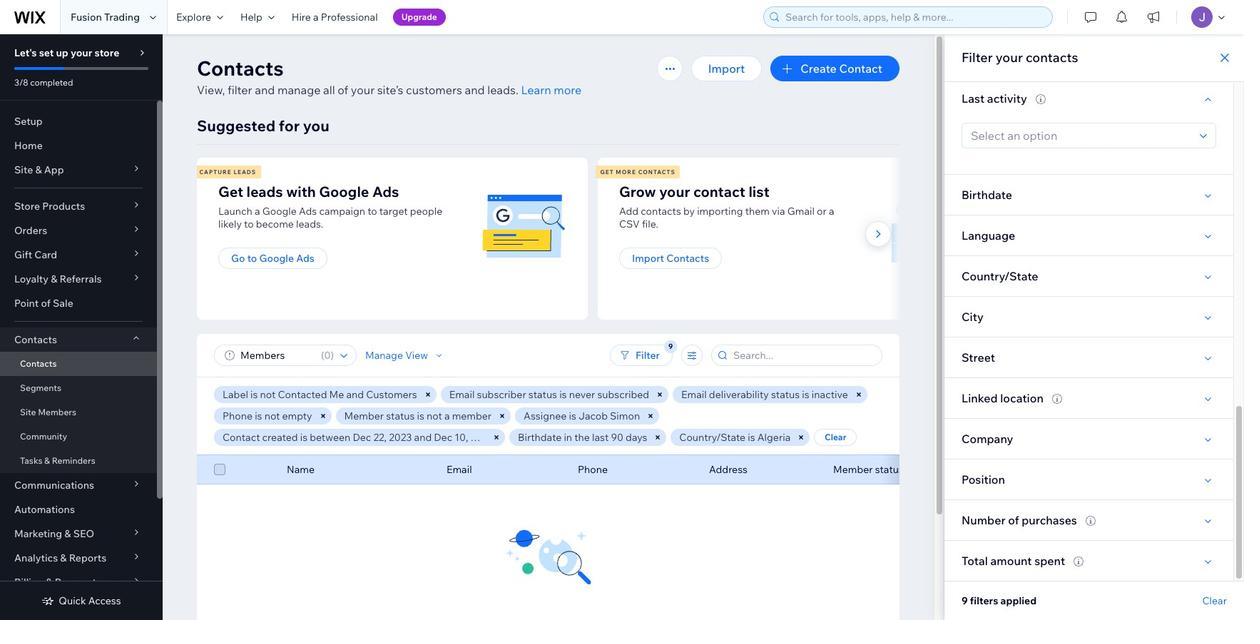 Task type: vqa. For each thing, say whether or not it's contained in the screenshot.
Hire
yes



Task type: locate. For each thing, give the bounding box(es) containing it.
is left jacob
[[569, 410, 576, 422]]

to right likely
[[244, 218, 254, 230]]

1 vertical spatial contacts
[[641, 205, 681, 218]]

Search... field
[[729, 345, 878, 365]]

google up campaign
[[319, 183, 369, 201]]

2 vertical spatial of
[[1008, 513, 1019, 527]]

1 vertical spatial site
[[20, 407, 36, 417]]

country/state down language
[[962, 269, 1039, 283]]

& for analytics
[[60, 552, 67, 564]]

1 vertical spatial filter
[[636, 349, 660, 362]]

not for contacted
[[260, 388, 276, 401]]

0 horizontal spatial filter
[[636, 349, 660, 362]]

products
[[42, 200, 85, 213]]

email left "deliverability"
[[682, 388, 707, 401]]

1 vertical spatial google
[[262, 205, 297, 218]]

3/8 completed
[[14, 77, 73, 88]]

simon
[[610, 410, 640, 422]]

of inside sidebar element
[[41, 297, 51, 310]]

birthdate for birthdate in the last 90 days
[[518, 431, 562, 444]]

2023 right "10,"
[[471, 431, 494, 444]]

contacts
[[197, 56, 284, 81], [667, 252, 709, 265], [14, 333, 57, 346], [20, 358, 57, 369]]

& right billing
[[46, 576, 52, 589]]

0 horizontal spatial dec
[[353, 431, 371, 444]]

fusion trading
[[71, 11, 140, 24]]

filters
[[970, 594, 999, 607]]

1 vertical spatial clear
[[1203, 594, 1227, 607]]

& right the loyalty
[[51, 273, 57, 285]]

0 horizontal spatial country/state
[[680, 431, 746, 444]]

1 horizontal spatial contact
[[840, 61, 883, 76]]

0 vertical spatial birthdate
[[962, 188, 1013, 202]]

is
[[251, 388, 258, 401], [560, 388, 567, 401], [802, 388, 810, 401], [255, 410, 262, 422], [417, 410, 425, 422], [569, 410, 576, 422], [300, 431, 308, 444], [748, 431, 755, 444]]

your inside sidebar element
[[71, 46, 92, 59]]

0 horizontal spatial of
[[41, 297, 51, 310]]

a right or
[[829, 205, 835, 218]]

access
[[88, 594, 121, 607]]

1 vertical spatial ads
[[299, 205, 317, 218]]

import for import
[[708, 61, 745, 76]]

site's
[[377, 83, 404, 97]]

& left seo
[[64, 527, 71, 540]]

email for email deliverability status is inactive
[[682, 388, 707, 401]]

point of sale link
[[0, 291, 157, 315]]

0
[[324, 349, 331, 362]]

automations link
[[0, 497, 157, 522]]

contacts inside contacts view, filter and manage all of your site's customers and leads. learn more
[[197, 56, 284, 81]]

0 vertical spatial site
[[14, 163, 33, 176]]

site down segments
[[20, 407, 36, 417]]

1 horizontal spatial 2023
[[471, 431, 494, 444]]

of right all
[[338, 83, 348, 97]]

clear
[[825, 432, 847, 442], [1203, 594, 1227, 607]]

label
[[223, 388, 248, 401]]

of for number of purchases
[[1008, 513, 1019, 527]]

0 vertical spatial of
[[338, 83, 348, 97]]

contacts down point of sale at the left top
[[14, 333, 57, 346]]

2023 right 22, in the left bottom of the page
[[389, 431, 412, 444]]

your right up
[[71, 46, 92, 59]]

dec left "10,"
[[434, 431, 453, 444]]

& for tasks
[[44, 455, 50, 466]]

contacts up segments
[[20, 358, 57, 369]]

Unsaved view field
[[236, 345, 317, 365]]

is left the empty
[[255, 410, 262, 422]]

filter up last at top
[[962, 49, 993, 66]]

applied
[[1001, 594, 1037, 607]]

contact right 'create'
[[840, 61, 883, 76]]

last
[[962, 91, 985, 106]]

not up created
[[264, 410, 280, 422]]

create
[[801, 61, 837, 76]]

0 vertical spatial member
[[344, 410, 384, 422]]

0 vertical spatial filter
[[962, 49, 993, 66]]

1 horizontal spatial clear
[[1203, 594, 1227, 607]]

22,
[[373, 431, 387, 444]]

filter inside filter button
[[636, 349, 660, 362]]

target
[[379, 205, 408, 218]]

professional
[[321, 11, 378, 24]]

ads down 'get leads with google ads launch a google ads campaign to target people likely to become leads.'
[[296, 252, 315, 265]]

1 vertical spatial member
[[833, 463, 873, 476]]

contacts left by
[[641, 205, 681, 218]]

email
[[449, 388, 475, 401], [682, 388, 707, 401], [447, 463, 472, 476]]

phone for phone is not empty
[[223, 410, 253, 422]]

not up "phone is not empty"
[[260, 388, 276, 401]]

reminders
[[52, 455, 95, 466]]

google inside button
[[259, 252, 294, 265]]

0 horizontal spatial member
[[344, 410, 384, 422]]

get
[[600, 168, 614, 176]]

spent
[[1035, 554, 1066, 568]]

get
[[218, 183, 243, 201]]

contact down "phone is not empty"
[[223, 431, 260, 444]]

1 horizontal spatial member
[[833, 463, 873, 476]]

1 vertical spatial of
[[41, 297, 51, 310]]

site inside site members link
[[20, 407, 36, 417]]

store
[[14, 200, 40, 213]]

clear inside clear button
[[825, 432, 847, 442]]

0 vertical spatial clear button
[[814, 429, 857, 446]]

setup link
[[0, 109, 157, 133]]

with
[[286, 183, 316, 201]]

1 vertical spatial phone
[[578, 463, 608, 476]]

1 horizontal spatial dec
[[434, 431, 453, 444]]

capture
[[199, 168, 232, 176]]

google down leads
[[262, 205, 297, 218]]

site & app
[[14, 163, 64, 176]]

point of sale
[[14, 297, 73, 310]]

jacob
[[579, 410, 608, 422]]

to right go
[[247, 252, 257, 265]]

importing
[[697, 205, 743, 218]]

& for loyalty
[[51, 273, 57, 285]]

leads
[[234, 168, 256, 176]]

email deliverability status is inactive
[[682, 388, 848, 401]]

is left 'never'
[[560, 388, 567, 401]]

completed
[[30, 77, 73, 88]]

& left reports
[[60, 552, 67, 564]]

1 horizontal spatial filter
[[962, 49, 993, 66]]

& inside popup button
[[60, 552, 67, 564]]

0 horizontal spatial clear
[[825, 432, 847, 442]]

email subscriber status is never subscribed
[[449, 388, 649, 401]]

tasks
[[20, 455, 42, 466]]

contacts up activity
[[1026, 49, 1079, 66]]

leads. left learn
[[488, 83, 519, 97]]

filter up 'subscribed'
[[636, 349, 660, 362]]

contacts inside button
[[667, 252, 709, 265]]

& inside dropdown button
[[35, 163, 42, 176]]

company
[[962, 432, 1014, 446]]

1 vertical spatial contact
[[223, 431, 260, 444]]

& inside popup button
[[51, 273, 57, 285]]

90
[[611, 431, 624, 444]]

1 dec from the left
[[353, 431, 371, 444]]

2 vertical spatial ads
[[296, 252, 315, 265]]

0 horizontal spatial contact
[[223, 431, 260, 444]]

phone down label
[[223, 410, 253, 422]]

0 vertical spatial phone
[[223, 410, 253, 422]]

site members link
[[0, 400, 157, 425]]

0 horizontal spatial phone
[[223, 410, 253, 422]]

phone down last
[[578, 463, 608, 476]]

country/state up address
[[680, 431, 746, 444]]

contacts view, filter and manage all of your site's customers and leads. learn more
[[197, 56, 582, 97]]

0 horizontal spatial contacts
[[641, 205, 681, 218]]

1 vertical spatial import
[[632, 252, 664, 265]]

site down home
[[14, 163, 33, 176]]

gmail
[[788, 205, 815, 218]]

your up activity
[[996, 49, 1023, 66]]

inactive
[[812, 388, 848, 401]]

and right customers on the top left of the page
[[465, 83, 485, 97]]

0 vertical spatial contacts
[[1026, 49, 1079, 66]]

1 vertical spatial birthdate
[[518, 431, 562, 444]]

member
[[344, 410, 384, 422], [833, 463, 873, 476]]

filter
[[228, 83, 252, 97]]

0 vertical spatial contact
[[840, 61, 883, 76]]

ads up target
[[372, 183, 399, 201]]

1 horizontal spatial of
[[338, 83, 348, 97]]

birthdate up language
[[962, 188, 1013, 202]]

& for marketing
[[64, 527, 71, 540]]

go to google ads
[[231, 252, 315, 265]]

in
[[564, 431, 572, 444]]

3/8
[[14, 77, 28, 88]]

amount
[[991, 554, 1032, 568]]

contacts link
[[0, 352, 157, 376]]

your up by
[[659, 183, 690, 201]]

not
[[260, 388, 276, 401], [264, 410, 280, 422], [427, 410, 442, 422]]

of left sale at the top left of page
[[41, 297, 51, 310]]

0 vertical spatial leads.
[[488, 83, 519, 97]]

dec left 22, in the left bottom of the page
[[353, 431, 371, 444]]

2 vertical spatial google
[[259, 252, 294, 265]]

import for import contacts
[[632, 252, 664, 265]]

and right filter
[[255, 83, 275, 97]]

0 horizontal spatial import
[[632, 252, 664, 265]]

launch
[[218, 205, 253, 218]]

email up the member
[[449, 388, 475, 401]]

setup
[[14, 115, 43, 128]]

1 vertical spatial country/state
[[680, 431, 746, 444]]

orders button
[[0, 218, 157, 243]]

Search for tools, apps, help & more... field
[[781, 7, 1048, 27]]

1 horizontal spatial contacts
[[1026, 49, 1079, 66]]

0 horizontal spatial 2023
[[389, 431, 412, 444]]

birthdate for birthdate
[[962, 188, 1013, 202]]

2 dec from the left
[[434, 431, 453, 444]]

and
[[255, 83, 275, 97], [465, 83, 485, 97], [346, 388, 364, 401], [414, 431, 432, 444]]

of right number at the bottom
[[1008, 513, 1019, 527]]

clear button
[[814, 429, 857, 446], [1203, 594, 1227, 607]]

birthdate down assignee
[[518, 431, 562, 444]]

0 vertical spatial country/state
[[962, 269, 1039, 283]]

your left site's
[[351, 83, 375, 97]]

trading
[[104, 11, 140, 24]]

None checkbox
[[214, 461, 225, 478]]

the
[[575, 431, 590, 444]]

contacts down by
[[667, 252, 709, 265]]

suggested
[[197, 116, 276, 135]]

referrals
[[60, 273, 102, 285]]

leads. down with on the top left of page
[[296, 218, 323, 230]]

days
[[626, 431, 647, 444]]

ads down with on the top left of page
[[299, 205, 317, 218]]

csv
[[619, 218, 640, 230]]

1 vertical spatial leads.
[[296, 218, 323, 230]]

of
[[338, 83, 348, 97], [41, 297, 51, 310], [1008, 513, 1019, 527]]

site inside site & app dropdown button
[[14, 163, 33, 176]]

import
[[708, 61, 745, 76], [632, 252, 664, 265]]

list
[[749, 183, 770, 201]]

1 horizontal spatial import
[[708, 61, 745, 76]]

subscriber
[[477, 388, 526, 401]]

0 horizontal spatial birthdate
[[518, 431, 562, 444]]

store
[[94, 46, 119, 59]]

filter button
[[610, 345, 673, 366]]

list
[[195, 158, 995, 320]]

a down leads
[[255, 205, 260, 218]]

a right the hire
[[313, 11, 319, 24]]

add
[[619, 205, 639, 218]]

contacts inside popup button
[[14, 333, 57, 346]]

& left app
[[35, 163, 42, 176]]

leads. inside 'get leads with google ads launch a google ads campaign to target people likely to become leads.'
[[296, 218, 323, 230]]

a inside 'get leads with google ads launch a google ads campaign to target people likely to become leads.'
[[255, 205, 260, 218]]

quick
[[59, 594, 86, 607]]

and right me
[[346, 388, 364, 401]]

status
[[529, 388, 557, 401], [771, 388, 800, 401], [386, 410, 415, 422], [875, 463, 904, 476]]

site
[[14, 163, 33, 176], [20, 407, 36, 417]]

0 horizontal spatial clear button
[[814, 429, 857, 446]]

& right tasks
[[44, 455, 50, 466]]

1 vertical spatial clear button
[[1203, 594, 1227, 607]]

contacts up filter
[[197, 56, 284, 81]]

0 vertical spatial import
[[708, 61, 745, 76]]

member
[[452, 410, 492, 422]]

2 horizontal spatial of
[[1008, 513, 1019, 527]]

upgrade
[[401, 11, 437, 22]]

1 horizontal spatial country/state
[[962, 269, 1039, 283]]

0 horizontal spatial leads.
[[296, 218, 323, 230]]

explore
[[176, 11, 211, 24]]

0 vertical spatial clear
[[825, 432, 847, 442]]

1 horizontal spatial birthdate
[[962, 188, 1013, 202]]

ads
[[372, 183, 399, 201], [299, 205, 317, 218], [296, 252, 315, 265]]

contact inside button
[[840, 61, 883, 76]]

country/state for country/state
[[962, 269, 1039, 283]]

google down the become
[[259, 252, 294, 265]]

1 horizontal spatial phone
[[578, 463, 608, 476]]

google
[[319, 183, 369, 201], [262, 205, 297, 218], [259, 252, 294, 265]]

1 horizontal spatial leads.
[[488, 83, 519, 97]]



Task type: describe. For each thing, give the bounding box(es) containing it.
number
[[962, 513, 1006, 527]]

card
[[34, 248, 57, 261]]

phone is not empty
[[223, 410, 312, 422]]

grow your contact list add contacts by importing them via gmail or a csv file.
[[619, 183, 835, 230]]

contact
[[694, 183, 746, 201]]

of inside contacts view, filter and manage all of your site's customers and leads. learn more
[[338, 83, 348, 97]]

analytics
[[14, 552, 58, 564]]

your inside contacts view, filter and manage all of your site's customers and leads. learn more
[[351, 83, 375, 97]]

marketing & seo button
[[0, 522, 157, 546]]

seo
[[73, 527, 94, 540]]

me
[[329, 388, 344, 401]]

your inside grow your contact list add contacts by importing them via gmail or a csv file.
[[659, 183, 690, 201]]

phone for phone
[[578, 463, 608, 476]]

people
[[410, 205, 443, 218]]

contacts inside grow your contact list add contacts by importing them via gmail or a csv file.
[[641, 205, 681, 218]]

1 horizontal spatial clear button
[[1203, 594, 1227, 607]]

hire a professional link
[[283, 0, 387, 34]]

1 2023 from the left
[[389, 431, 412, 444]]

more
[[616, 168, 636, 176]]

marketing & seo
[[14, 527, 94, 540]]

a inside grow your contact list add contacts by importing them via gmail or a csv file.
[[829, 205, 835, 218]]

to inside button
[[247, 252, 257, 265]]

gift
[[14, 248, 32, 261]]

name
[[287, 463, 315, 476]]

& for site
[[35, 163, 42, 176]]

manage
[[278, 83, 321, 97]]

birthdate in the last 90 days
[[518, 431, 647, 444]]

become
[[256, 218, 294, 230]]

go to google ads button
[[218, 248, 327, 269]]

email down "10,"
[[447, 463, 472, 476]]

is left inactive
[[802, 388, 810, 401]]

filter for filter
[[636, 349, 660, 362]]

communications button
[[0, 473, 157, 497]]

number of purchases
[[962, 513, 1077, 527]]

them
[[745, 205, 770, 218]]

to left target
[[368, 205, 377, 218]]

10,
[[455, 431, 468, 444]]

capture leads
[[199, 168, 256, 176]]

member for member status
[[833, 463, 873, 476]]

store products
[[14, 200, 85, 213]]

tasks & reminders
[[20, 455, 95, 466]]

quick access
[[59, 594, 121, 607]]

point
[[14, 297, 39, 310]]

set
[[39, 46, 54, 59]]

deliverability
[[709, 388, 769, 401]]

0 vertical spatial ads
[[372, 183, 399, 201]]

is right label
[[251, 388, 258, 401]]

loyalty
[[14, 273, 49, 285]]

clear for left clear button
[[825, 432, 847, 442]]

and down the member status is not a member
[[414, 431, 432, 444]]

billing & payments
[[14, 576, 101, 589]]

campaign
[[319, 205, 365, 218]]

not left the member
[[427, 410, 442, 422]]

not for empty
[[264, 410, 280, 422]]

community
[[20, 431, 67, 442]]

create contact button
[[771, 56, 900, 81]]

via
[[772, 205, 785, 218]]

site for site & app
[[14, 163, 33, 176]]

manage view
[[365, 349, 428, 362]]

contact created is between dec 22, 2023 and dec 10, 2023
[[223, 431, 494, 444]]

Select an option field
[[967, 123, 1196, 148]]

is down customers
[[417, 410, 425, 422]]

member for member status is not a member
[[344, 410, 384, 422]]

email for email subscriber status is never subscribed
[[449, 388, 475, 401]]

last activity
[[962, 91, 1027, 106]]

purchases
[[1022, 513, 1077, 527]]

get more contacts
[[600, 168, 676, 176]]

member status is not a member
[[344, 410, 492, 422]]

go
[[231, 252, 245, 265]]

& for billing
[[46, 576, 52, 589]]

analytics & reports
[[14, 552, 106, 564]]

fusion
[[71, 11, 102, 24]]

contacted
[[278, 388, 327, 401]]

of for point of sale
[[41, 297, 51, 310]]

algeria
[[758, 431, 791, 444]]

you
[[303, 116, 330, 135]]

contacts button
[[0, 328, 157, 352]]

is down the empty
[[300, 431, 308, 444]]

country/state for country/state is algeria
[[680, 431, 746, 444]]

activity
[[988, 91, 1027, 106]]

filter for filter your contacts
[[962, 49, 993, 66]]

import contacts button
[[619, 248, 722, 269]]

member status
[[833, 463, 904, 476]]

filter your contacts
[[962, 49, 1079, 66]]

0 vertical spatial google
[[319, 183, 369, 201]]

import button
[[691, 56, 762, 81]]

leads
[[247, 183, 283, 201]]

customers
[[366, 388, 417, 401]]

let's
[[14, 46, 37, 59]]

home
[[14, 139, 43, 152]]

last
[[592, 431, 609, 444]]

assignee is jacob simon
[[524, 410, 640, 422]]

( 0 )
[[321, 349, 334, 362]]

billing & payments button
[[0, 570, 157, 594]]

subscribed
[[598, 388, 649, 401]]

leads. inside contacts view, filter and manage all of your site's customers and leads. learn more
[[488, 83, 519, 97]]

app
[[44, 163, 64, 176]]

list containing get leads with google ads
[[195, 158, 995, 320]]

communications
[[14, 479, 94, 492]]

linked location
[[962, 391, 1044, 405]]

2 2023 from the left
[[471, 431, 494, 444]]

assignee
[[524, 410, 567, 422]]

reports
[[69, 552, 106, 564]]

grow
[[619, 183, 656, 201]]

learn
[[521, 83, 551, 97]]

sidebar element
[[0, 34, 163, 620]]

manage
[[365, 349, 403, 362]]

a left the member
[[444, 410, 450, 422]]

ads inside button
[[296, 252, 315, 265]]

site & app button
[[0, 158, 157, 182]]

total
[[962, 554, 988, 568]]

clear for clear button to the right
[[1203, 594, 1227, 607]]

site for site members
[[20, 407, 36, 417]]

is left algeria
[[748, 431, 755, 444]]

never
[[569, 388, 595, 401]]

segments
[[20, 382, 61, 393]]

suggested for you
[[197, 116, 330, 135]]



